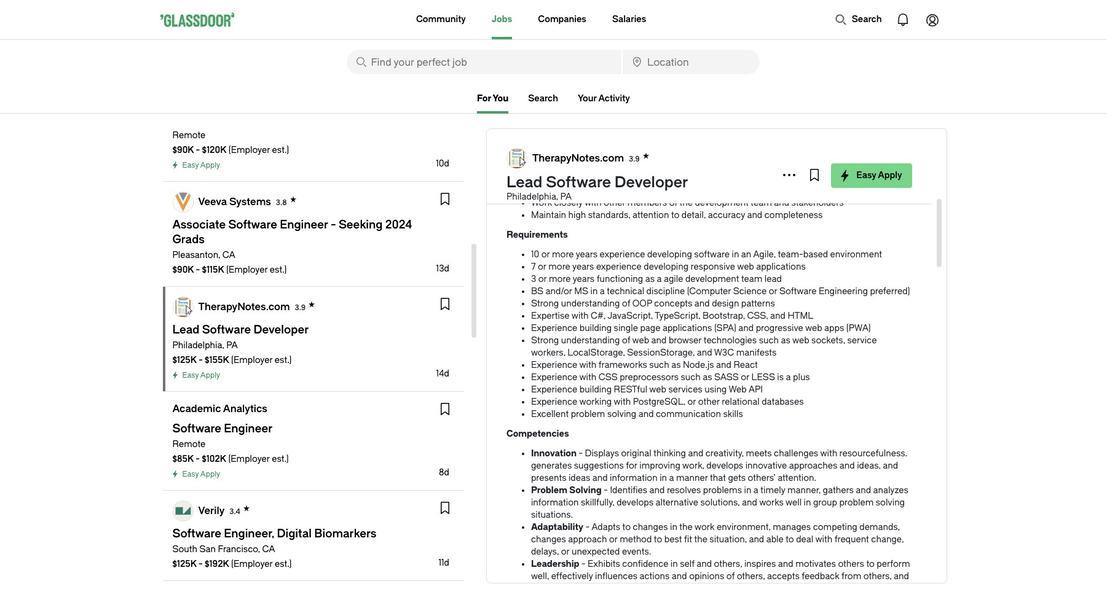 Task type: locate. For each thing, give the bounding box(es) containing it.
changes up delays,
[[531, 535, 566, 545]]

1 vertical spatial design
[[712, 299, 739, 309]]

develops inside "- identifies and resolves problems in a timely manner, gathers and analyzes information skillfully, develops alternative solutions, and works well in group problem solving situations."
[[617, 498, 654, 508]]

of right opinions
[[727, 572, 735, 582]]

0 vertical spatial solving
[[607, 409, 636, 420]]

1 horizontal spatial search
[[852, 14, 882, 25]]

apps
[[825, 323, 844, 334]]

0 vertical spatial problem
[[571, 409, 605, 420]]

2 none field from the left
[[623, 50, 760, 74]]

0 vertical spatial $90k
[[172, 145, 194, 156]]

single
[[614, 323, 638, 334]]

2 experience from the top
[[531, 360, 577, 371]]

1 vertical spatial software
[[704, 173, 740, 184]]

pa up $155k
[[226, 341, 238, 351]]

1 strong from the top
[[531, 299, 559, 309]]

such down progressive
[[759, 336, 779, 346]]

1 vertical spatial strong
[[531, 336, 559, 346]]

a inside "- identifies and resolves problems in a timely manner, gathers and analyzes information skillfully, develops alternative solutions, and works well in group problem solving situations."
[[754, 486, 759, 496]]

1 horizontal spatial develops
[[707, 461, 743, 472]]

a down others'
[[754, 486, 759, 496]]

as down sessionstorage, at the right of the page
[[671, 360, 681, 371]]

0 horizontal spatial problem
[[571, 409, 605, 420]]

0 vertical spatial 3.9
[[629, 155, 640, 163]]

1 experience from the top
[[531, 323, 577, 334]]

search inside button
[[852, 14, 882, 25]]

less
[[752, 373, 775, 383]]

with down "assist"
[[585, 198, 602, 208]]

7
[[531, 262, 536, 272]]

plus
[[793, 373, 810, 383]]

- inside the philadelphia, pa $125k - $155k (employer est.)
[[199, 355, 203, 366]]

1 vertical spatial pa
[[226, 341, 238, 351]]

0 horizontal spatial therapynotes.com logo image
[[173, 298, 193, 317]]

8d
[[439, 468, 449, 478]]

from inside "- exhibits confidence in self and others, inspires and motivates others to perform well, effectively influences actions and opinions of others, accepts feedback from others, and gives appropriate recognition to others."
[[842, 572, 862, 582]]

reviews
[[880, 173, 911, 184]]

0 horizontal spatial solving
[[607, 409, 636, 420]]

or down "react"
[[741, 373, 749, 383]]

1 vertical spatial software
[[780, 287, 817, 297]]

$90k down pleasanton,
[[172, 265, 194, 275]]

1 vertical spatial 3.9
[[295, 303, 306, 312]]

3.9
[[629, 155, 640, 163], [295, 303, 306, 312]]

and down resourcefulness.
[[883, 461, 898, 472]]

0 horizontal spatial develops
[[617, 498, 654, 508]]

2 understanding from the top
[[561, 336, 620, 346]]

software up closely
[[546, 174, 611, 191]]

a right ms
[[600, 287, 605, 297]]

0 vertical spatial therapynotes.com logo image
[[507, 149, 527, 168]]

0 vertical spatial remote
[[172, 130, 206, 141]]

challenges
[[774, 449, 818, 459]]

from inside ensure software solutions delivered by the team meet the expectations of all stakeholders responsible for full development life cycle from planning through successful release and support full-stack development including front end, business logic, and data access layers participate in decision making concerning software architecture and design and code reviews mentor and assist in the training and onboarding of other team members work closely with other members of the development team and stakeholders maintain high standards, attention to detail, accuracy and completeness
[[706, 136, 725, 147]]

such
[[759, 336, 779, 346], [649, 360, 669, 371], [681, 373, 701, 383]]

est.) inside pleasanton, ca $90k - $115k (employer est.)
[[270, 265, 287, 275]]

1 horizontal spatial from
[[842, 572, 862, 582]]

solving inside "- identifies and resolves problems in a timely manner, gathers and analyzes information skillfully, develops alternative solutions, and works well in group problem solving situations."
[[876, 498, 905, 508]]

and down the environment,
[[749, 535, 764, 545]]

node.js
[[683, 360, 714, 371]]

agile
[[664, 274, 683, 285]]

$90k
[[172, 145, 194, 156], [172, 265, 194, 275]]

- inside "- identifies and resolves problems in a timely manner, gathers and analyzes information skillfully, develops alternative solutions, and works well in group problem solving situations."
[[604, 486, 608, 496]]

information inside the - displays original thinking and creativity, meets challenges with resourcefulness. generates suggestions for improving work, develops innovative approaches and ideas, and presents ideas and information in a manner that gets others' attention.
[[610, 473, 658, 484]]

1 vertical spatial ca
[[262, 545, 275, 555]]

0 vertical spatial pa
[[560, 192, 572, 202]]

0 horizontal spatial pa
[[226, 341, 238, 351]]

access
[[810, 161, 839, 172]]

(employer inside remote $90k - $120k (employer est.)
[[229, 145, 270, 156]]

(employer right "$115k"
[[226, 265, 268, 275]]

with up 'approaches'
[[820, 449, 837, 459]]

remote inside remote $90k - $120k (employer est.)
[[172, 130, 206, 141]]

(employer inside south san francisco, ca $125k - $192k (employer est.)
[[231, 559, 273, 570]]

$125k inside south san francisco, ca $125k - $192k (employer est.)
[[172, 559, 197, 570]]

solutions,
[[701, 498, 740, 508]]

easy
[[182, 161, 199, 170], [857, 170, 876, 181], [182, 371, 199, 380], [182, 470, 199, 479]]

building up working
[[580, 385, 612, 395]]

gets
[[728, 473, 746, 484]]

1 vertical spatial philadelphia,
[[172, 341, 224, 351]]

1 vertical spatial building
[[580, 385, 612, 395]]

and up closely
[[563, 186, 578, 196]]

therapynotes.com logo image down pleasanton,
[[173, 298, 193, 317]]

philadelphia, inside lead software developer philadelphia, pa
[[507, 192, 558, 202]]

web
[[737, 262, 754, 272], [805, 323, 822, 334], [632, 336, 649, 346], [792, 336, 809, 346], [649, 385, 666, 395]]

- inside south san francisco, ca $125k - $192k (employer est.)
[[199, 559, 203, 570]]

remote for $90k
[[172, 130, 206, 141]]

- displays original thinking and creativity, meets challenges with resourcefulness. generates suggestions for improving work, develops innovative approaches and ideas, and presents ideas and information in a manner that gets others' attention.
[[531, 449, 907, 484]]

0 horizontal spatial design
[[712, 299, 739, 309]]

therapynotes.com down pleasanton, ca $90k - $115k (employer est.)
[[198, 301, 290, 313]]

stakeholders up completeness
[[792, 198, 844, 208]]

ensure software solutions delivered by the team meet the expectations of all stakeholders responsible for full development life cycle from planning through successful release and support full-stack development including front end, business logic, and data access layers participate in decision making concerning software architecture and design and code reviews mentor and assist in the training and onboarding of other team members work closely with other members of the development team and stakeholders maintain high standards, attention to detail, accuracy and completeness
[[531, 124, 911, 221]]

information up identifies
[[610, 473, 658, 484]]

completeness
[[765, 210, 823, 221]]

perform
[[877, 559, 910, 570]]

3
[[531, 274, 536, 285]]

systems
[[229, 196, 271, 207]]

detail,
[[682, 210, 706, 221]]

solving inside 10 or more years experience developing software in an agile, team-based environment 7 or more years experience developing responsive web applications 3 or more years functioning as a agile development team lead bs and/or ms in a technical discipline (computer science or software engineering preferred) strong understanding of oop concepts and design patterns expertise with c#, javascript, typescript, bootstrap, css, and html experience building single page applications (spa) and progressive web apps (pwa) strong understanding of web and browser technologies such as web sockets, service workers, localstorage, sessionstorage, and w3c manifests experience with frameworks such as node.js and react experience with css preprocessors such as sass or less is a plus experience building restful web services using web api experience working with postgresql, or other relational databases excellent problem solving and communication skills
[[607, 409, 636, 420]]

timely
[[761, 486, 785, 496]]

and up others.
[[672, 572, 687, 582]]

0 vertical spatial building
[[580, 323, 612, 334]]

ca inside south san francisco, ca $125k - $192k (employer est.)
[[262, 545, 275, 555]]

solving down the restful
[[607, 409, 636, 420]]

2 remote from the top
[[172, 440, 206, 450]]

change,
[[871, 535, 904, 545]]

a down improving
[[669, 473, 674, 484]]

1 horizontal spatial 3.9
[[629, 155, 640, 163]]

13d
[[436, 264, 449, 274]]

apply
[[200, 161, 220, 170], [878, 170, 902, 181], [200, 371, 220, 380], [200, 470, 220, 479]]

participate
[[531, 173, 575, 184]]

pleasanton,
[[172, 250, 220, 261]]

pa up "high"
[[560, 192, 572, 202]]

and left ideas,
[[840, 461, 855, 472]]

$90k inside remote $90k - $120k (employer est.)
[[172, 145, 194, 156]]

and down suggestions
[[593, 473, 608, 484]]

of down technical
[[622, 299, 630, 309]]

page
[[640, 323, 661, 334]]

1 horizontal spatial other
[[698, 397, 720, 408]]

is
[[777, 373, 784, 383]]

for down original
[[626, 461, 637, 472]]

or down adapts
[[609, 535, 618, 545]]

lead
[[765, 274, 782, 285]]

your
[[578, 93, 597, 104]]

understanding up c#, on the bottom of the page
[[561, 299, 620, 309]]

other down architecture
[[740, 186, 761, 196]]

1 horizontal spatial members
[[787, 186, 826, 196]]

resolves
[[667, 486, 701, 496]]

0 vertical spatial software
[[562, 124, 597, 135]]

web down page
[[632, 336, 649, 346]]

2 building from the top
[[580, 385, 612, 395]]

0 vertical spatial other
[[740, 186, 761, 196]]

$155k
[[205, 355, 229, 366]]

philadelphia, pa $125k - $155k (employer est.)
[[172, 341, 292, 366]]

0 vertical spatial strong
[[531, 299, 559, 309]]

for inside the - displays original thinking and creativity, meets challenges with resourcefulness. generates suggestions for improving work, develops innovative approaches and ideas, and presents ideas and information in a manner that gets others' attention.
[[626, 461, 637, 472]]

san
[[200, 545, 216, 555]]

meets
[[746, 449, 772, 459]]

10
[[531, 250, 539, 260]]

$115k
[[202, 265, 224, 275]]

- left $192k
[[199, 559, 203, 570]]

3.8
[[276, 198, 287, 207]]

- left $120k
[[196, 145, 200, 156]]

0 vertical spatial develops
[[707, 461, 743, 472]]

10d
[[436, 159, 449, 169]]

2 vertical spatial such
[[681, 373, 701, 383]]

design inside 10 or more years experience developing software in an agile, team-based environment 7 or more years experience developing responsive web applications 3 or more years functioning as a agile development team lead bs and/or ms in a technical discipline (computer science or software engineering preferred) strong understanding of oop concepts and design patterns expertise with c#, javascript, typescript, bootstrap, css, and html experience building single page applications (spa) and progressive web apps (pwa) strong understanding of web and browser technologies such as web sockets, service workers, localstorage, sessionstorage, and w3c manifests experience with frameworks such as node.js and react experience with css preprocessors such as sass or less is a plus experience building restful web services using web api experience working with postgresql, or other relational databases excellent problem solving and communication skills
[[712, 299, 739, 309]]

to inside ensure software solutions delivered by the team meet the expectations of all stakeholders responsible for full development life cycle from planning through successful release and support full-stack development including front end, business logic, and data access layers participate in decision making concerning software architecture and design and code reviews mentor and assist in the training and onboarding of other team members work closely with other members of the development team and stakeholders maintain high standards, attention to detail, accuracy and completeness
[[671, 210, 680, 221]]

1 horizontal spatial applications
[[756, 262, 806, 272]]

- up effectively
[[581, 559, 586, 570]]

1 horizontal spatial problem
[[839, 498, 874, 508]]

0 horizontal spatial therapynotes.com
[[198, 301, 290, 313]]

with left css
[[579, 373, 597, 383]]

development down delivered
[[612, 136, 666, 147]]

thinking
[[654, 449, 686, 459]]

software
[[546, 174, 611, 191], [780, 287, 817, 297]]

in up best
[[670, 523, 677, 533]]

building down c#, on the bottom of the page
[[580, 323, 612, 334]]

design inside ensure software solutions delivered by the team meet the expectations of all stakeholders responsible for full development life cycle from planning through successful release and support full-stack development including front end, business logic, and data access layers participate in decision making concerning software architecture and design and code reviews mentor and assist in the training and onboarding of other team members work closely with other members of the development team and stakeholders maintain high standards, attention to detail, accuracy and completeness
[[811, 173, 838, 184]]

therapynotes.com for the bottommost therapynotes.com logo
[[198, 301, 290, 313]]

2 $125k from the top
[[172, 559, 197, 570]]

- inside - adapts to changes in the work environment, manages competing demands, changes approach or method to best fit the situation, and able to deal with frequent change, delays, or unexpected events.
[[586, 523, 590, 533]]

manner,
[[788, 486, 821, 496]]

verily logo image
[[173, 502, 193, 521]]

understanding
[[561, 299, 620, 309], [561, 336, 620, 346]]

1 vertical spatial search
[[528, 93, 558, 104]]

philadelphia, down lead
[[507, 192, 558, 202]]

javascript,
[[608, 311, 653, 322]]

as
[[645, 274, 655, 285], [781, 336, 791, 346], [671, 360, 681, 371], [703, 373, 712, 383]]

applications up lead
[[756, 262, 806, 272]]

html
[[788, 311, 814, 322]]

1 vertical spatial $90k
[[172, 265, 194, 275]]

in inside - adapts to changes in the work environment, manages competing demands, changes approach or method to best fit the situation, and able to deal with frequent change, delays, or unexpected events.
[[670, 523, 677, 533]]

2 vertical spatial other
[[698, 397, 720, 408]]

0 horizontal spatial ca
[[222, 250, 235, 261]]

(employer right $102k
[[228, 454, 270, 465]]

remote $90k - $120k (employer est.)
[[172, 130, 289, 156]]

0 horizontal spatial applications
[[663, 323, 712, 334]]

1 horizontal spatial none field
[[623, 50, 760, 74]]

other inside 10 or more years experience developing software in an agile, team-based environment 7 or more years experience developing responsive web applications 3 or more years functioning as a agile development team lead bs and/or ms in a technical discipline (computer science or software engineering preferred) strong understanding of oop concepts and design patterns expertise with c#, javascript, typescript, bootstrap, css, and html experience building single page applications (spa) and progressive web apps (pwa) strong understanding of web and browser technologies such as web sockets, service workers, localstorage, sessionstorage, and w3c manifests experience with frameworks such as node.js and react experience with css preprocessors such as sass or less is a plus experience building restful web services using web api experience working with postgresql, or other relational databases excellent problem solving and communication skills
[[698, 397, 720, 408]]

est.) inside remote $90k - $120k (employer est.)
[[272, 145, 289, 156]]

software inside 10 or more years experience developing software in an agile, team-based environment 7 or more years experience developing responsive web applications 3 or more years functioning as a agile development team lead bs and/or ms in a technical discipline (computer science or software engineering preferred) strong understanding of oop concepts and design patterns expertise with c#, javascript, typescript, bootstrap, css, and html experience building single page applications (spa) and progressive web apps (pwa) strong understanding of web and browser technologies such as web sockets, service workers, localstorage, sessionstorage, and w3c manifests experience with frameworks such as node.js and react experience with css preprocessors such as sass or less is a plus experience building restful web services using web api experience working with postgresql, or other relational databases excellent problem solving and communication skills
[[780, 287, 817, 297]]

relational
[[722, 397, 760, 408]]

unexpected
[[572, 547, 620, 558]]

easy apply inside button
[[857, 170, 902, 181]]

from down others
[[842, 572, 862, 582]]

information up situations.
[[531, 498, 579, 508]]

with inside ensure software solutions delivered by the team meet the expectations of all stakeholders responsible for full development life cycle from planning through successful release and support full-stack development including front end, business logic, and data access layers participate in decision making concerning software architecture and design and code reviews mentor and assist in the training and onboarding of other team members work closely with other members of the development team and stakeholders maintain high standards, attention to detail, accuracy and completeness
[[585, 198, 602, 208]]

activity
[[599, 93, 630, 104]]

0 horizontal spatial software
[[546, 174, 611, 191]]

1 $125k from the top
[[172, 355, 197, 366]]

others,
[[714, 559, 742, 570], [737, 572, 765, 582], [864, 572, 892, 582]]

a inside the - displays original thinking and creativity, meets challenges with resourcefulness. generates suggestions for improving work, develops innovative approaches and ideas, and presents ideas and information in a manner that gets others' attention.
[[669, 473, 674, 484]]

design down access at the top right
[[811, 173, 838, 184]]

0 vertical spatial search
[[852, 14, 882, 25]]

1 vertical spatial for
[[626, 461, 637, 472]]

and down data
[[793, 173, 809, 184]]

solving
[[569, 486, 602, 496]]

displays
[[585, 449, 619, 459]]

1 horizontal spatial design
[[811, 173, 838, 184]]

release
[[845, 136, 875, 147]]

and inside - adapts to changes in the work environment, manages competing demands, changes approach or method to best fit the situation, and able to deal with frequent change, delays, or unexpected events.
[[749, 535, 764, 545]]

2 vertical spatial software
[[694, 250, 730, 260]]

your activity link
[[578, 93, 630, 104]]

0 vertical spatial ca
[[222, 250, 235, 261]]

architecture
[[742, 173, 791, 184]]

philadelphia, up $155k
[[172, 341, 224, 351]]

1 vertical spatial problem
[[839, 498, 874, 508]]

such down sessionstorage, at the right of the page
[[649, 360, 669, 371]]

0 vertical spatial from
[[706, 136, 725, 147]]

problem inside 10 or more years experience developing software in an agile, team-based environment 7 or more years experience developing responsive web applications 3 or more years functioning as a agile development team lead bs and/or ms in a technical discipline (computer science or software engineering preferred) strong understanding of oop concepts and design patterns expertise with c#, javascript, typescript, bootstrap, css, and html experience building single page applications (spa) and progressive web apps (pwa) strong understanding of web and browser technologies such as web sockets, service workers, localstorage, sessionstorage, and w3c manifests experience with frameworks such as node.js and react experience with css preprocessors such as sass or less is a plus experience building restful web services using web api experience working with postgresql, or other relational databases excellent problem solving and communication skills
[[571, 409, 605, 420]]

(employer down francisco,
[[231, 559, 273, 570]]

api
[[749, 385, 763, 395]]

solving
[[607, 409, 636, 420], [876, 498, 905, 508]]

ca inside pleasanton, ca $90k - $115k (employer est.)
[[222, 250, 235, 261]]

situations.
[[531, 510, 573, 521]]

search
[[852, 14, 882, 25], [528, 93, 558, 104]]

1 understanding from the top
[[561, 299, 620, 309]]

0 vertical spatial philadelphia,
[[507, 192, 558, 202]]

0 horizontal spatial changes
[[531, 535, 566, 545]]

philadelphia, inside the philadelphia, pa $125k - $155k (employer est.)
[[172, 341, 224, 351]]

1 vertical spatial members
[[628, 198, 667, 208]]

software inside lead software developer philadelphia, pa
[[546, 174, 611, 191]]

1 horizontal spatial philadelphia,
[[507, 192, 558, 202]]

design
[[811, 173, 838, 184], [712, 299, 739, 309]]

1 vertical spatial develops
[[617, 498, 654, 508]]

stakeholders
[[844, 124, 896, 135], [792, 198, 844, 208]]

0 horizontal spatial philadelphia,
[[172, 341, 224, 351]]

2 horizontal spatial such
[[759, 336, 779, 346]]

with left c#, on the bottom of the page
[[572, 311, 589, 322]]

technologies
[[704, 336, 757, 346]]

other
[[740, 186, 761, 196], [604, 198, 625, 208], [698, 397, 720, 408]]

0 horizontal spatial search
[[528, 93, 558, 104]]

1 horizontal spatial solving
[[876, 498, 905, 508]]

0 vertical spatial such
[[759, 336, 779, 346]]

pa inside the philadelphia, pa $125k - $155k (employer est.)
[[226, 341, 238, 351]]

1 vertical spatial $125k
[[172, 559, 197, 570]]

- down pleasanton,
[[196, 265, 200, 275]]

changes
[[633, 523, 668, 533], [531, 535, 566, 545]]

est.) inside the philadelphia, pa $125k - $155k (employer est.)
[[275, 355, 292, 366]]

in down gets in the bottom of the page
[[744, 486, 752, 496]]

postgresql,
[[633, 397, 686, 408]]

pleasanton, ca $90k - $115k (employer est.)
[[172, 250, 287, 275]]

development up accuracy
[[695, 198, 749, 208]]

and up completeness
[[774, 198, 789, 208]]

est.) inside remote $85k - $102k (employer est.)
[[272, 454, 289, 465]]

- inside remote $85k - $102k (employer est.)
[[196, 454, 200, 465]]

situation,
[[710, 535, 747, 545]]

None field
[[346, 50, 622, 74], [623, 50, 760, 74]]

in up "assist"
[[577, 173, 584, 184]]

1 vertical spatial understanding
[[561, 336, 620, 346]]

1 horizontal spatial for
[[626, 461, 637, 472]]

1 vertical spatial information
[[531, 498, 579, 508]]

$90k inside pleasanton, ca $90k - $115k (employer est.)
[[172, 265, 194, 275]]

remote inside remote $85k - $102k (employer est.)
[[172, 440, 206, 450]]

and down concerning at the top of page
[[663, 186, 678, 196]]

0 vertical spatial changes
[[633, 523, 668, 533]]

easy inside button
[[857, 170, 876, 181]]

(employer inside the philadelphia, pa $125k - $155k (employer est.)
[[231, 355, 273, 366]]

1 none field from the left
[[346, 50, 622, 74]]

1 horizontal spatial ca
[[262, 545, 275, 555]]

applications up the browser
[[663, 323, 712, 334]]

2 $90k from the top
[[172, 265, 194, 275]]

1 vertical spatial more
[[549, 262, 570, 272]]

based
[[803, 250, 828, 260]]

preprocessors
[[620, 373, 679, 383]]

1 vertical spatial therapynotes.com
[[198, 301, 290, 313]]

0 horizontal spatial other
[[604, 198, 625, 208]]

ideas,
[[857, 461, 881, 472]]

therapynotes.com logo image
[[507, 149, 527, 168], [173, 298, 193, 317]]

0 horizontal spatial none field
[[346, 50, 622, 74]]

more
[[552, 250, 574, 260], [549, 262, 570, 272], [549, 274, 571, 285]]

and up alternative
[[650, 486, 665, 496]]

full
[[598, 136, 610, 147]]

problem
[[531, 486, 567, 496]]

to left detail,
[[671, 210, 680, 221]]

with down competing
[[816, 535, 833, 545]]

0 vertical spatial applications
[[756, 262, 806, 272]]

0 vertical spatial therapynotes.com
[[532, 152, 624, 164]]

and down css,
[[739, 323, 754, 334]]

1 $90k from the top
[[172, 145, 194, 156]]

1 vertical spatial experience
[[596, 262, 642, 272]]

2 horizontal spatial other
[[740, 186, 761, 196]]

jobs link
[[492, 0, 512, 39]]

pa
[[560, 192, 572, 202], [226, 341, 238, 351]]

adapts
[[592, 523, 620, 533]]

problem down gathers
[[839, 498, 874, 508]]

academic analytics
[[172, 403, 267, 415]]

1 horizontal spatial pa
[[560, 192, 572, 202]]

1 horizontal spatial therapynotes.com logo image
[[507, 149, 527, 168]]

0 horizontal spatial 3.9
[[295, 303, 306, 312]]

$125k left $155k
[[172, 355, 197, 366]]

1 remote from the top
[[172, 130, 206, 141]]

none field the search keyword
[[346, 50, 622, 74]]

to down actions
[[652, 584, 661, 595]]

- up approach
[[586, 523, 590, 533]]

easy left reviews
[[857, 170, 876, 181]]

0 horizontal spatial for
[[584, 136, 595, 147]]

0 vertical spatial design
[[811, 173, 838, 184]]

1 horizontal spatial therapynotes.com
[[532, 152, 624, 164]]

3.9 for the bottommost therapynotes.com logo
[[295, 303, 306, 312]]

software down "business"
[[704, 173, 740, 184]]

1 vertical spatial remote
[[172, 440, 206, 450]]

develops down identifies
[[617, 498, 654, 508]]

1 vertical spatial stakeholders
[[792, 198, 844, 208]]

0 vertical spatial software
[[546, 174, 611, 191]]

of
[[822, 124, 830, 135], [729, 186, 738, 196], [669, 198, 678, 208], [622, 299, 630, 309], [622, 336, 630, 346], [727, 572, 735, 582]]

information inside "- identifies and resolves problems in a timely manner, gathers and analyzes information skillfully, develops alternative solutions, and works well in group problem solving situations."
[[531, 498, 579, 508]]

1 vertical spatial solving
[[876, 498, 905, 508]]

for inside ensure software solutions delivered by the team meet the expectations of all stakeholders responsible for full development life cycle from planning through successful release and support full-stack development including front end, business logic, and data access layers participate in decision making concerning software architecture and design and code reviews mentor and assist in the training and onboarding of other team members work closely with other members of the development team and stakeholders maintain high standards, attention to detail, accuracy and completeness
[[584, 136, 595, 147]]

of down concerning at the top of page
[[669, 198, 678, 208]]

solutions
[[600, 124, 637, 135]]

problem inside "- identifies and resolves problems in a timely manner, gathers and analyzes information skillfully, develops alternative solutions, and works well in group problem solving situations."
[[839, 498, 874, 508]]



Task type: describe. For each thing, give the bounding box(es) containing it.
or up leadership
[[561, 547, 570, 558]]

ensure
[[531, 124, 560, 135]]

or right 7
[[538, 262, 546, 272]]

frequent
[[835, 535, 869, 545]]

as down progressive
[[781, 336, 791, 346]]

therapynotes.com for therapynotes.com logo to the right
[[532, 152, 624, 164]]

feedback
[[802, 572, 840, 582]]

11d
[[439, 558, 449, 569]]

remote for $85k
[[172, 440, 206, 450]]

and up node.js
[[697, 348, 712, 358]]

excellent
[[531, 409, 569, 420]]

web down 'html'
[[805, 323, 822, 334]]

patterns
[[741, 299, 775, 309]]

and up progressive
[[770, 311, 786, 322]]

easy apply down $102k
[[182, 470, 220, 479]]

and up work,
[[688, 449, 704, 459]]

and down w3c at the right bottom of page
[[716, 360, 732, 371]]

gives
[[531, 584, 552, 595]]

with inside - adapts to changes in the work environment, manages competing demands, changes approach or method to best fit the situation, and able to deal with frequent change, delays, or unexpected events.
[[816, 535, 833, 545]]

in down decision
[[606, 186, 613, 196]]

pa inside lead software developer philadelphia, pa
[[560, 192, 572, 202]]

companies
[[538, 14, 586, 25]]

gathers
[[823, 486, 854, 496]]

you
[[493, 93, 509, 104]]

3 experience from the top
[[531, 373, 577, 383]]

original
[[621, 449, 652, 459]]

and up sessionstorage, at the right of the page
[[651, 336, 667, 346]]

science
[[733, 287, 767, 297]]

to left best
[[654, 535, 662, 545]]

to up method on the bottom right of the page
[[623, 523, 631, 533]]

and up accepts
[[778, 559, 794, 570]]

2 vertical spatial more
[[549, 274, 571, 285]]

w3c
[[714, 348, 734, 358]]

apply inside button
[[878, 170, 902, 181]]

of left all
[[822, 124, 830, 135]]

(employer inside pleasanton, ca $90k - $115k (employer est.)
[[226, 265, 268, 275]]

to right others
[[867, 559, 875, 570]]

frameworks
[[599, 360, 647, 371]]

discipline
[[647, 287, 685, 297]]

search link
[[528, 93, 558, 104]]

the up detail,
[[680, 198, 693, 208]]

with down the restful
[[614, 397, 631, 408]]

$125k inside the philadelphia, pa $125k - $155k (employer est.)
[[172, 355, 197, 366]]

develops inside the - displays original thinking and creativity, meets challenges with resourcefulness. generates suggestions for improving work, develops innovative approaches and ideas, and presents ideas and information in a manner that gets others' attention.
[[707, 461, 743, 472]]

or right the 3
[[538, 274, 547, 285]]

meet
[[728, 124, 750, 135]]

services
[[669, 385, 703, 395]]

agile,
[[753, 250, 776, 260]]

and right release
[[877, 136, 892, 147]]

of down single in the bottom of the page
[[622, 336, 630, 346]]

bootstrap,
[[703, 311, 745, 322]]

in down the manner,
[[804, 498, 811, 508]]

0 horizontal spatial members
[[628, 198, 667, 208]]

a right 'is'
[[786, 373, 791, 383]]

recognition
[[604, 584, 650, 595]]

and left works
[[742, 498, 757, 508]]

approach
[[568, 535, 607, 545]]

veeva systems logo image
[[173, 192, 193, 212]]

(spa)
[[714, 323, 736, 334]]

2 strong from the top
[[531, 336, 559, 346]]

for
[[477, 93, 491, 104]]

and down perform
[[894, 572, 909, 582]]

the up cycle on the right top of page
[[690, 124, 703, 135]]

identifies
[[610, 486, 647, 496]]

expectations
[[767, 124, 820, 135]]

- inside pleasanton, ca $90k - $115k (employer est.)
[[196, 265, 200, 275]]

others, down inspires
[[737, 572, 765, 582]]

the up planning
[[752, 124, 765, 135]]

apply down $155k
[[200, 371, 220, 380]]

community
[[416, 14, 466, 25]]

- inside remote $90k - $120k (employer est.)
[[196, 145, 200, 156]]

your activity
[[578, 93, 630, 104]]

well
[[786, 498, 802, 508]]

in right ms
[[591, 287, 598, 297]]

by
[[678, 124, 688, 135]]

(employer inside remote $85k - $102k (employer est.)
[[228, 454, 270, 465]]

and up opinions
[[697, 559, 712, 570]]

work,
[[682, 461, 704, 472]]

1 vertical spatial therapynotes.com logo image
[[173, 298, 193, 317]]

2 vertical spatial years
[[573, 274, 595, 285]]

actions
[[640, 572, 670, 582]]

web down progressive
[[792, 336, 809, 346]]

support
[[531, 149, 563, 159]]

ideas
[[569, 473, 590, 484]]

development inside 10 or more years experience developing software in an agile, team-based environment 7 or more years experience developing responsive web applications 3 or more years functioning as a agile development team lead bs and/or ms in a technical discipline (computer science or software engineering preferred) strong understanding of oop concepts and design patterns expertise with c#, javascript, typescript, bootstrap, css, and html experience building single page applications (spa) and progressive web apps (pwa) strong understanding of web and browser technologies such as web sockets, service workers, localstorage, sessionstorage, and w3c manifests experience with frameworks such as node.js and react experience with css preprocessors such as sass or less is a plus experience building restful web services using web api experience working with postgresql, or other relational databases excellent problem solving and communication skills
[[685, 274, 739, 285]]

competencies
[[507, 429, 569, 440]]

0 vertical spatial years
[[576, 250, 598, 260]]

motivates
[[796, 559, 836, 570]]

and/or
[[546, 287, 572, 297]]

est.) inside south san francisco, ca $125k - $192k (employer est.)
[[275, 559, 292, 570]]

assist
[[580, 186, 603, 196]]

innovation
[[531, 449, 579, 459]]

manages
[[773, 523, 811, 533]]

onboarding
[[681, 186, 727, 196]]

1 vertical spatial other
[[604, 198, 625, 208]]

to down "manages"
[[786, 535, 794, 545]]

work
[[531, 198, 552, 208]]

easy down the $85k
[[182, 470, 199, 479]]

3.9 for therapynotes.com logo to the right
[[629, 155, 640, 163]]

adaptability
[[531, 523, 583, 533]]

logic,
[[749, 161, 771, 172]]

the up fit
[[680, 523, 693, 533]]

Search location field
[[623, 50, 760, 74]]

and down layers at the top right
[[840, 173, 855, 184]]

with down localstorage,
[[579, 360, 597, 371]]

able
[[766, 535, 784, 545]]

and up architecture
[[773, 161, 788, 172]]

browser
[[669, 336, 702, 346]]

of inside "- exhibits confidence in self and others, inspires and motivates others to perform well, effectively influences actions and opinions of others, accepts feedback from others, and gives appropriate recognition to others."
[[727, 572, 735, 582]]

presents
[[531, 473, 567, 484]]

0 horizontal spatial such
[[649, 360, 669, 371]]

in inside "- exhibits confidence in self and others, inspires and motivates others to perform well, effectively influences actions and opinions of others, accepts feedback from others, and gives appropriate recognition to others."
[[671, 559, 678, 570]]

south
[[172, 545, 197, 555]]

through
[[765, 136, 797, 147]]

as up "using"
[[703, 373, 712, 383]]

appropriate
[[555, 584, 602, 595]]

0 vertical spatial members
[[787, 186, 826, 196]]

others'
[[748, 473, 776, 484]]

- inside "- exhibits confidence in self and others, inspires and motivates others to perform well, effectively influences actions and opinions of others, accepts feedback from others, and gives appropriate recognition to others."
[[581, 559, 586, 570]]

1 vertical spatial developing
[[644, 262, 689, 272]]

responsible
[[531, 136, 582, 147]]

a up discipline
[[657, 274, 662, 285]]

software inside 10 or more years experience developing software in an agile, team-based environment 7 or more years experience developing responsive web applications 3 or more years functioning as a agile development team lead bs and/or ms in a technical discipline (computer science or software engineering preferred) strong understanding of oop concepts and design patterns expertise with c#, javascript, typescript, bootstrap, css, and html experience building single page applications (spa) and progressive web apps (pwa) strong understanding of web and browser technologies such as web sockets, service workers, localstorage, sessionstorage, and w3c manifests experience with frameworks such as node.js and react experience with css preprocessors such as sass or less is a plus experience building restful web services using web api experience working with postgresql, or other relational databases excellent problem solving and communication skills
[[694, 250, 730, 260]]

and down postgresql,
[[639, 409, 654, 420]]

group
[[813, 498, 837, 508]]

full-
[[531, 161, 550, 172]]

and right accuracy
[[747, 210, 763, 221]]

delivered
[[639, 124, 676, 135]]

companies link
[[538, 0, 586, 39]]

others, down situation,
[[714, 559, 742, 570]]

for you link
[[477, 93, 509, 114]]

$102k
[[202, 454, 226, 465]]

an
[[741, 250, 751, 260]]

Search keyword field
[[346, 50, 622, 74]]

1 vertical spatial years
[[572, 262, 594, 272]]

workers,
[[531, 348, 566, 358]]

in inside the - displays original thinking and creativity, meets challenges with resourcefulness. generates suggestions for improving work, develops innovative approaches and ideas, and presents ideas and information in a manner that gets others' attention.
[[660, 473, 667, 484]]

and right gathers
[[856, 486, 871, 496]]

oop
[[633, 299, 652, 309]]

0 vertical spatial experience
[[600, 250, 645, 260]]

with inside the - displays original thinking and creativity, meets challenges with resourcefulness. generates suggestions for improving work, develops innovative approaches and ideas, and presents ideas and information in a manner that gets others' attention.
[[820, 449, 837, 459]]

preferred)
[[870, 287, 910, 297]]

or down lead
[[769, 287, 777, 297]]

sass
[[714, 373, 739, 383]]

fit
[[684, 535, 692, 545]]

technical
[[607, 287, 644, 297]]

as up discipline
[[645, 274, 655, 285]]

0 vertical spatial stakeholders
[[844, 124, 896, 135]]

development up decision
[[574, 161, 628, 172]]

environment
[[830, 250, 882, 260]]

others, down perform
[[864, 572, 892, 582]]

jobs
[[492, 14, 512, 25]]

veeva systems
[[198, 196, 271, 207]]

- inside the - displays original thinking and creativity, meets challenges with resourcefulness. generates suggestions for improving work, develops innovative approaches and ideas, and presents ideas and information in a manner that gets others' attention.
[[579, 449, 583, 459]]

the right fit
[[694, 535, 708, 545]]

work
[[695, 523, 715, 533]]

accuracy
[[708, 210, 745, 221]]

of down "business"
[[729, 186, 738, 196]]

10 or more years experience developing software in an agile, team-based environment 7 or more years experience developing responsive web applications 3 or more years functioning as a agile development team lead bs and/or ms in a technical discipline (computer science or software engineering preferred) strong understanding of oop concepts and design patterns expertise with c#, javascript, typescript, bootstrap, css, and html experience building single page applications (spa) and progressive web apps (pwa) strong understanding of web and browser technologies such as web sockets, service workers, localstorage, sessionstorage, and w3c manifests experience with frameworks such as node.js and react experience with css preprocessors such as sass or less is a plus experience building restful web services using web api experience working with postgresql, or other relational databases excellent problem solving and communication skills
[[531, 250, 910, 420]]

resourcefulness.
[[840, 449, 907, 459]]

cycle
[[682, 136, 704, 147]]

0 vertical spatial developing
[[647, 250, 692, 260]]

0 vertical spatial more
[[552, 250, 574, 260]]

1 vertical spatial applications
[[663, 323, 712, 334]]

none field search location
[[623, 50, 760, 74]]

1 building from the top
[[580, 323, 612, 334]]

1 vertical spatial changes
[[531, 535, 566, 545]]

in left an
[[732, 250, 739, 260]]

the down making
[[615, 186, 628, 196]]

or right 10
[[541, 250, 550, 260]]

influences
[[595, 572, 638, 582]]

successful
[[799, 136, 843, 147]]

- identifies and resolves problems in a timely manner, gathers and analyzes information skillfully, develops alternative solutions, and works well in group problem solving situations.
[[531, 486, 909, 521]]

apply down $120k
[[200, 161, 220, 170]]

web up postgresql,
[[649, 385, 666, 395]]

4 experience from the top
[[531, 385, 577, 395]]

react
[[734, 360, 758, 371]]

and down (computer at the right of the page
[[695, 299, 710, 309]]

easy apply down $120k
[[182, 161, 220, 170]]

easy up veeva systems logo
[[182, 161, 199, 170]]

best
[[664, 535, 682, 545]]

or up communication
[[688, 397, 696, 408]]

1 horizontal spatial changes
[[633, 523, 668, 533]]

concerning
[[656, 173, 702, 184]]

opinions
[[689, 572, 724, 582]]

typescript,
[[655, 311, 701, 322]]

team inside 10 or more years experience developing software in an agile, team-based environment 7 or more years experience developing responsive web applications 3 or more years functioning as a agile development team lead bs and/or ms in a technical discipline (computer science or software engineering preferred) strong understanding of oop concepts and design patterns expertise with c#, javascript, typescript, bootstrap, css, and html experience building single page applications (spa) and progressive web apps (pwa) strong understanding of web and browser technologies such as web sockets, service workers, localstorage, sessionstorage, and w3c manifests experience with frameworks such as node.js and react experience with css preprocessors such as sass or less is a plus experience building restful web services using web api experience working with postgresql, or other relational databases excellent problem solving and communication skills
[[741, 274, 763, 285]]

veeva
[[198, 196, 227, 207]]

apply down $102k
[[200, 470, 220, 479]]

easy apply down $155k
[[182, 371, 220, 380]]

5 experience from the top
[[531, 397, 577, 408]]

easy up academic
[[182, 371, 199, 380]]

web down an
[[737, 262, 754, 272]]

inspires
[[744, 559, 776, 570]]

(computer
[[687, 287, 731, 297]]



Task type: vqa. For each thing, say whether or not it's contained in the screenshot.
est.) within the the South San Francisco, CA $125K - $192K (Employer est.)
yes



